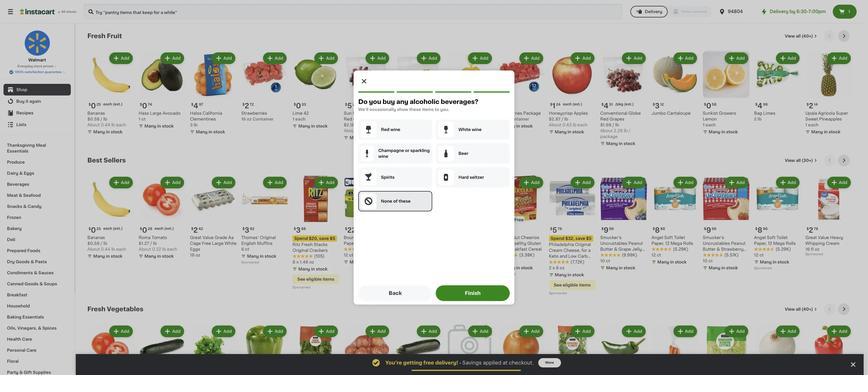 Task type: describe. For each thing, give the bounding box(es) containing it.
$ inside $ 5 23
[[345, 103, 347, 106]]

essentials inside the thanksgiving meal essentials
[[7, 149, 28, 153]]

cheerios
[[521, 236, 539, 240]]

these inside do you buy any alcoholic beverages? we'll occasionally show these items to you.
[[409, 107, 421, 112]]

about down $ 0 25
[[87, 247, 100, 251]]

1 button
[[833, 5, 857, 19]]

0 for $ 0 58
[[706, 103, 711, 109]]

97
[[199, 103, 203, 106]]

$ inside the $ 4 98
[[755, 103, 758, 106]]

premium california lemons 2 lb bag
[[446, 111, 485, 127]]

1 12 ct from the left
[[344, 253, 353, 257]]

fresh for fresh vegetables
[[87, 306, 105, 312]]

(40+) for vegetables
[[802, 307, 813, 311]]

dry
[[7, 260, 15, 264]]

personal
[[7, 348, 25, 352]]

oz inside raspberries package 12 oz container many in stock
[[503, 117, 508, 121]]

free inside great value grade aa cage free large white eggs 18 oz
[[202, 242, 211, 246]]

hard seltzer
[[459, 175, 484, 179]]

$ inside $ 0 28
[[140, 227, 142, 231]]

/ up 2.4
[[356, 123, 357, 127]]

smucker's for smucker's uncrustables peanut butter & grape jelly sandwich
[[600, 236, 622, 240]]

2 inside bag limes 2 lb
[[754, 117, 757, 121]]

$ inside $ 22 bounty select-a-size paper towels
[[345, 227, 347, 231]]

about down $ 0 25 each (est.) at the left of page
[[87, 123, 100, 127]]

9 for smucker's uncrustables peanut butter & grape jelly sandwich
[[604, 227, 609, 234]]

3 for jumbo cantaloupe
[[655, 103, 660, 109]]

1 item carousel region from the top
[[87, 30, 852, 150]]

view all (40+) for vegetables
[[785, 307, 813, 311]]

0 for $ 0 25 each (est.)
[[91, 103, 96, 109]]

about inside conventional globe red grapes $1.98 / lb about 2.28 lb / package
[[600, 129, 613, 133]]

each inside "lime 42 1 each"
[[295, 117, 306, 121]]

red inside conventional globe red grapes $1.98 / lb about 2.28 lb / package
[[600, 117, 609, 121]]

2 paper, from the left
[[652, 242, 664, 246]]

green seedless grapes bag $1.98 / lb about 2.43 lb / package
[[395, 111, 428, 139]]

health
[[7, 337, 21, 341]]

10 ct for smucker's uncrustables peanut butter & grape jelly sandwich
[[600, 259, 610, 263]]

view all (30+)
[[785, 158, 813, 163]]

$0.58 for 2
[[87, 242, 100, 246]]

(est.) for $ 0 25
[[113, 227, 123, 230]]

peanut for grape
[[629, 242, 643, 246]]

each inside roma tomato $1.27 / lb about 0.22 lb each
[[167, 247, 177, 251]]

25 for $ 0 25 each (est.)
[[96, 103, 101, 106]]

(est.) for $ 4 81
[[419, 103, 429, 106]]

ct inside hass large avocado 1 ct
[[141, 117, 146, 121]]

sponsored badge image for great value heavy whipping cream
[[805, 253, 823, 256]]

honey
[[498, 236, 511, 240]]

see eligible items for 5
[[554, 283, 591, 287]]

breakfast inside honey nut cheerios heart healthy gluten free breakfast cereal
[[508, 247, 527, 251]]

$ 3 92 for thomas' original english muffins
[[242, 227, 255, 234]]

dry goods & pasta link
[[3, 256, 71, 267]]

honeycrisp
[[549, 111, 573, 115]]

$ 5 23
[[345, 103, 357, 109]]

1 inside sunkist growers lemon 1 each
[[703, 123, 705, 127]]

philadelphia
[[549, 243, 574, 247]]

finish button
[[436, 285, 510, 301]]

great value grade aa cage free large white eggs 18 oz
[[190, 236, 237, 257]]

9 for smucker's uncrustables peanut butter & strawberry jam sandwich
[[706, 227, 711, 234]]

eggs inside great value grade aa cage free large white eggs 18 oz
[[190, 247, 200, 251]]

/ right the 2.43
[[423, 129, 425, 133]]

shop link
[[3, 84, 71, 96]]

thomas' original english muffins 6 ct
[[241, 236, 276, 251]]

2 up cage
[[193, 227, 198, 234]]

3 12 ct from the left
[[652, 253, 661, 257]]

cream inside great value heavy whipping cream 16 fl oz
[[826, 242, 840, 246]]

& inside oils, vinegars, & spices link
[[38, 326, 41, 330]]

$1.98 for $ 4 81
[[395, 123, 406, 127]]

item carousel region containing fresh vegetables
[[87, 304, 852, 375]]

6:30-
[[796, 9, 809, 14]]

meat
[[7, 193, 18, 198]]

household link
[[3, 301, 71, 312]]

/pkg for $ 5 23
[[359, 103, 367, 106]]

about inside sun harvest seedless red grapes $2.18 / lb about 2.4 lb / package
[[344, 129, 356, 133]]

$ 4 98
[[755, 103, 768, 109]]

$5.23 per package (estimated) element
[[344, 100, 390, 110]]

checkout.
[[509, 361, 534, 365]]

1 inside "lime 42 1 each"
[[293, 117, 294, 121]]

(3.38k)
[[519, 253, 535, 257]]

pineapples
[[819, 117, 842, 121]]

white inside great value grade aa cage free large white eggs 18 oz
[[225, 242, 237, 246]]

upala agricola super sweet pineapples 1 each
[[805, 111, 848, 127]]

10 for smucker's uncrustables peanut butter & grape jelly sandwich
[[600, 259, 605, 263]]

$0.28 each (estimated) element
[[139, 225, 185, 235]]

$20,
[[309, 237, 318, 241]]

super
[[836, 111, 848, 115]]

& inside 'smucker's uncrustables peanut butter & strawberry jam sandwich'
[[717, 247, 720, 251]]

2 horizontal spatial free
[[514, 218, 524, 222]]

/ inside honeycrisp apples $2.87 / lb about 0.43 lb each
[[562, 117, 563, 121]]

best sellers
[[87, 157, 126, 163]]

(5.51k)
[[724, 253, 739, 257]]

4 for $ 4 98
[[758, 103, 762, 109]]

thanksgiving meal essentials
[[7, 143, 46, 153]]

smucker's uncrustables peanut butter & grape jelly sandwich
[[600, 236, 643, 257]]

deli link
[[3, 234, 71, 245]]

each inside $ 0 25 each (est.)
[[103, 103, 112, 106]]

goods for canned
[[25, 282, 38, 286]]

$ 3 92 for premium california lemons
[[448, 103, 460, 109]]

philadelphia original cream cheese, for a keto and low carb lifestyle
[[549, 243, 591, 264]]

& inside meat & seafood "link"
[[19, 193, 22, 198]]

$ inside the $ 2 42
[[191, 227, 193, 231]]

tomato
[[152, 236, 167, 240]]

4 for $ 4 51
[[604, 103, 609, 109]]

bakery
[[7, 227, 22, 231]]

meat & seafood link
[[3, 190, 71, 201]]

you're
[[385, 361, 402, 365]]

sponsored badge image for angel soft toilet paper, 12 mega rolls
[[754, 267, 772, 270]]

save for 5
[[575, 237, 585, 241]]

gluten
[[527, 242, 541, 246]]

& inside party & gift supplies link
[[19, 371, 23, 375]]

2 mega from the left
[[671, 242, 682, 246]]

butter for smucker's uncrustables peanut butter & grape jelly sandwich
[[600, 247, 613, 251]]

58
[[712, 103, 717, 106]]

dairy
[[7, 171, 18, 175]]

bag inside green seedless grapes bag $1.98 / lb about 2.43 lb / package
[[411, 117, 419, 121]]

hass large avocado 1 ct
[[139, 111, 181, 121]]

ct inside group
[[349, 253, 353, 257]]

/ down $ 0 25
[[101, 242, 102, 246]]

hass
[[139, 111, 149, 115]]

$ 4 81
[[396, 103, 408, 109]]

for
[[582, 249, 587, 253]]

/pkg (est.) for $ 4 51
[[615, 103, 634, 106]]

x for 3
[[296, 260, 299, 264]]

california for halos california clementines 3 lb
[[203, 111, 222, 115]]

raspberries
[[498, 111, 522, 115]]

sponsored badge image for thomas' original english muffins
[[241, 261, 259, 264]]

spirits
[[381, 175, 395, 179]]

& inside dairy & eggs link
[[19, 171, 23, 175]]

clementines
[[190, 117, 216, 121]]

alcoholic
[[410, 99, 439, 105]]

1 inside button
[[848, 10, 850, 14]]

deli
[[7, 238, 15, 242]]

back button
[[358, 285, 432, 301]]

3 for spend $20, save $5
[[296, 227, 301, 234]]

1 toilet from the left
[[777, 236, 788, 240]]

$1.98 for $ 4 51
[[600, 123, 611, 127]]

$ inside $ 5 76
[[550, 227, 552, 231]]

jumbo cantaloupe
[[652, 111, 691, 115]]

(est.) for $ 5 23
[[368, 103, 378, 106]]

1 inside product group
[[552, 103, 555, 109]]

2 angel soft toilet paper, 12 mega rolls from the left
[[652, 236, 693, 246]]

2 left 78 at the right
[[809, 227, 813, 234]]

3 all from the top
[[796, 307, 801, 311]]

oz inside strawberries 16 oz container
[[247, 117, 252, 121]]

original for cheese,
[[575, 243, 591, 247]]

finish
[[465, 291, 481, 296]]

product group containing 1
[[549, 51, 596, 136]]

original for muffins
[[260, 236, 276, 240]]

18
[[190, 253, 195, 257]]

oz inside great value heavy whipping cream 16 fl oz
[[815, 247, 820, 251]]

4 for $ 4 97
[[193, 103, 198, 109]]

uncrustables for strawberry
[[703, 242, 730, 246]]

eligible for 3
[[306, 277, 322, 281]]

large inside great value grade aa cage free large white eggs 18 oz
[[212, 242, 224, 246]]

2 soft from the left
[[664, 236, 673, 240]]

none of these
[[381, 199, 411, 203]]

2 item carousel region from the top
[[87, 155, 852, 299]]

breakfast link
[[3, 290, 71, 301]]

eligible for 5
[[563, 283, 578, 287]]

sunkist
[[703, 111, 718, 115]]

16 inside great value heavy whipping cream 16 fl oz
[[805, 247, 810, 251]]

$ inside $ 4 97
[[191, 103, 193, 106]]

$ inside $ 4 81
[[396, 103, 399, 106]]

frozen
[[7, 216, 21, 220]]

again
[[29, 99, 41, 103]]

canned goods & soups link
[[3, 278, 71, 290]]

1 vertical spatial essentials
[[22, 315, 44, 319]]

$ inside $ 3 88
[[294, 227, 296, 231]]

guarantee
[[45, 70, 62, 74]]

see for 3
[[297, 277, 305, 281]]

0 horizontal spatial breakfast
[[7, 293, 27, 297]]

$5.34 element
[[498, 100, 544, 110]]

roma tomato $1.27 / lb about 0.22 lb each
[[139, 236, 177, 251]]

see eligible items button for 3
[[293, 274, 339, 284]]

hard
[[459, 175, 469, 179]]

prepared foods
[[7, 249, 40, 253]]

3 view from the top
[[785, 307, 795, 311]]

1 (5.29k) from the left
[[776, 247, 791, 251]]

2 down lifestyle
[[549, 266, 552, 270]]

large inside hass large avocado 1 ct
[[150, 111, 162, 115]]

lb inside premium california lemons 2 lb bag
[[450, 123, 454, 127]]

raspberries package 12 oz container many in stock
[[498, 111, 541, 128]]

view all (30+) button
[[783, 155, 819, 166]]

1 $ 8 86 from the left
[[755, 227, 768, 234]]

$ inside $ 2 78
[[807, 227, 809, 231]]

bananas for 4
[[87, 111, 105, 115]]

about inside roma tomato $1.27 / lb about 0.22 lb each
[[139, 247, 151, 251]]

about inside honeycrisp apples $2.87 / lb about 0.43 lb each
[[549, 123, 561, 127]]

1 rolls from the left
[[786, 242, 796, 246]]

$ inside $ 0 58
[[704, 103, 706, 106]]

$ inside the $ 0 74
[[140, 103, 142, 106]]

globe
[[628, 111, 641, 115]]

3 for thomas' original english muffins
[[245, 227, 249, 234]]

savings
[[462, 361, 482, 365]]

2 left 72
[[245, 103, 249, 109]]

meal
[[36, 143, 46, 147]]

sandwich for grape
[[600, 253, 620, 257]]

you.
[[440, 107, 449, 112]]

shop
[[16, 88, 27, 92]]

96 for smucker's uncrustables peanut butter & grape jelly sandwich
[[609, 227, 614, 231]]

& inside the canned goods & soups link
[[39, 282, 43, 286]]

oz down lifestyle
[[560, 266, 565, 270]]

conventional globe red grapes $1.98 / lb about 2.28 lb / package
[[600, 111, 641, 139]]

/ up the 2.43
[[407, 123, 409, 127]]

growers
[[719, 111, 736, 115]]

12 inside raspberries package 12 oz container many in stock
[[498, 117, 502, 121]]

buy
[[16, 99, 25, 103]]

98
[[763, 103, 768, 106]]

76
[[558, 227, 562, 231]]

0 for $ 0 74
[[142, 103, 147, 109]]

each (est.) for $ 1 24
[[563, 103, 582, 106]]

each (est.) for $ 0 28
[[155, 227, 174, 230]]

champagne or sparkling wine
[[378, 149, 430, 158]]

items for 5
[[579, 283, 591, 287]]

lb inside bag limes 2 lb
[[758, 117, 762, 121]]

$ inside $ 1 24
[[550, 103, 552, 106]]

$ inside $ 2 14
[[807, 103, 809, 106]]

prepared
[[7, 249, 26, 253]]

& inside snacks & candy link
[[23, 205, 27, 209]]

42 inside "lime 42 1 each"
[[304, 111, 309, 115]]

white inside add your shopping preferences element
[[459, 128, 471, 132]]

satisfaction
[[25, 70, 44, 74]]

service type group
[[630, 6, 712, 17]]

lemons
[[446, 117, 463, 121]]

5 for $ 5 23
[[347, 103, 352, 109]]

$ inside $ 4 51
[[601, 103, 604, 106]]

delivery!
[[435, 361, 458, 365]]

0 vertical spatial eggs
[[24, 171, 34, 175]]

oils, vinegars, & spices link
[[3, 323, 71, 334]]

8 x 1.48 oz
[[293, 260, 314, 264]]

peanut for strawberry
[[731, 242, 746, 246]]

sun
[[344, 111, 352, 115]]

package for $ 4 51
[[600, 135, 618, 139]]

package inside sun harvest seedless red grapes $2.18 / lb about 2.4 lb / package
[[372, 129, 390, 133]]

halos
[[190, 111, 202, 115]]



Task type: locate. For each thing, give the bounding box(es) containing it.
items down (105)
[[323, 277, 334, 281]]

1 horizontal spatial peanut
[[731, 242, 746, 246]]

best
[[87, 157, 102, 163]]

$ 2 72
[[242, 103, 254, 109]]

view inside popup button
[[785, 158, 795, 163]]

red inside sun harvest seedless red grapes $2.18 / lb about 2.4 lb / package
[[344, 117, 352, 121]]

&
[[19, 171, 23, 175], [19, 193, 22, 198], [23, 205, 27, 209], [614, 247, 617, 251], [717, 247, 720, 251], [31, 260, 34, 264], [34, 271, 37, 275], [39, 282, 43, 286], [38, 326, 41, 330], [19, 371, 23, 375]]

smucker's
[[600, 236, 622, 240], [703, 236, 724, 240]]

0 for $ 0 25
[[91, 227, 96, 234]]

1 horizontal spatial 42
[[304, 111, 309, 115]]

care for personal care
[[26, 348, 36, 352]]

save for 3
[[319, 237, 329, 241]]

0.44 for 2
[[101, 247, 110, 251]]

10 down smucker's uncrustables peanut butter & grape jelly sandwich
[[600, 259, 605, 263]]

dairy & eggs
[[7, 171, 34, 175]]

fresh inside the ritz fresh stacks original crackers
[[301, 243, 313, 247]]

oz inside great value grade aa cage free large white eggs 18 oz
[[196, 253, 200, 257]]

sellers
[[104, 157, 126, 163]]

1 inside upala agricola super sweet pineapples 1 each
[[805, 123, 807, 127]]

/pkg for $ 4 51
[[615, 103, 623, 106]]

(40+) for fruit
[[802, 34, 813, 38]]

view all (40+)
[[785, 34, 813, 38], [785, 307, 813, 311]]

(est.) up apples
[[573, 103, 582, 106]]

lb inside halos california clementines 3 lb
[[194, 123, 198, 127]]

items for 3
[[323, 277, 334, 281]]

2 butter from the left
[[703, 247, 716, 251]]

2 sandwich from the left
[[713, 253, 733, 257]]

heart
[[498, 242, 509, 246]]

applied
[[483, 361, 502, 365]]

2 12 ct from the left
[[754, 253, 764, 257]]

2 $ 9 96 from the left
[[704, 227, 717, 234]]

9 up 'smucker's uncrustables peanut butter & strawberry jam sandwich'
[[706, 227, 711, 234]]

0 horizontal spatial /pkg (est.)
[[359, 103, 378, 106]]

2 view from the top
[[785, 158, 795, 163]]

$ inside $ 0 25
[[89, 227, 91, 231]]

$1.24 each (estimated) element
[[549, 100, 596, 110]]

goods for dry
[[16, 260, 30, 264]]

spices
[[42, 326, 57, 330]]

16 inside strawberries 16 oz container
[[241, 117, 246, 121]]

all for 4
[[796, 34, 801, 38]]

oils,
[[7, 326, 16, 330]]

goods down prepared foods
[[16, 260, 30, 264]]

product group containing 22
[[344, 176, 390, 266]]

/pkg inside $4.81 per package (estimated) element
[[410, 103, 418, 106]]

9 up smucker's uncrustables peanut butter & grape jelly sandwich
[[604, 227, 609, 234]]

1 vertical spatial items
[[323, 277, 334, 281]]

$5 for 5
[[586, 237, 592, 241]]

1 vertical spatial view all (40+)
[[785, 307, 813, 311]]

gluten-free
[[498, 218, 524, 222]]

0 horizontal spatial x
[[296, 260, 299, 264]]

/pkg inside "$5.23 per package (estimated)" element
[[359, 103, 367, 106]]

0 vertical spatial white
[[459, 128, 471, 132]]

fresh for fresh fruit
[[87, 33, 105, 39]]

(est.) inside $ 0 25 each (est.)
[[113, 103, 123, 106]]

beverages?
[[441, 99, 478, 105]]

2 horizontal spatial grapes
[[610, 117, 625, 121]]

see eligible items button down the 2 x 8 oz
[[549, 280, 596, 290]]

92 up the premium
[[455, 103, 460, 106]]

uncrustables up "grape"
[[600, 242, 627, 246]]

86
[[763, 227, 768, 231], [660, 227, 665, 231]]

more button
[[538, 358, 561, 368]]

sandwich down strawberry
[[713, 253, 733, 257]]

0 horizontal spatial 12 ct
[[344, 253, 353, 257]]

2 vertical spatial free
[[498, 247, 507, 251]]

2 96 from the left
[[712, 227, 717, 231]]

0 horizontal spatial 96
[[609, 227, 614, 231]]

cream inside philadelphia original cream cheese, for a keto and low carb lifestyle
[[549, 249, 563, 253]]

sunkist growers lemon 1 each
[[703, 111, 736, 127]]

value inside great value grade aa cage free large white eggs 18 oz
[[203, 236, 214, 240]]

getting
[[403, 361, 422, 365]]

2 /pkg from the left
[[410, 103, 418, 106]]

2 california from the left
[[466, 111, 485, 115]]

/pkg for $ 4 81
[[410, 103, 418, 106]]

3 down halos
[[190, 123, 193, 127]]

personal care link
[[3, 345, 71, 356]]

premium
[[446, 111, 465, 115]]

$ 9 96 for smucker's uncrustables peanut butter & strawberry jam sandwich
[[704, 227, 717, 234]]

package for $ 4 81
[[395, 135, 413, 139]]

california inside halos california clementines 3 lb
[[203, 111, 222, 115]]

1 (40+) from the top
[[802, 34, 813, 38]]

& left sauces
[[34, 271, 37, 275]]

x for 5
[[553, 266, 555, 270]]

bananas $0.58 / lb about 0.44 lb each down $ 0 25 each (est.) at the left of page
[[87, 111, 126, 127]]

free inside honey nut cheerios heart healthy gluten free breakfast cereal
[[498, 247, 507, 251]]

1 horizontal spatial items
[[422, 107, 434, 112]]

spend for 3
[[294, 237, 308, 241]]

/ right 2.28 at the right top
[[629, 129, 630, 133]]

each (est.) inside $1.24 each (estimated) element
[[563, 103, 582, 106]]

1 seedless from the left
[[370, 111, 389, 115]]

bananas down $ 0 25
[[87, 236, 105, 240]]

1 $ 9 96 from the left
[[601, 227, 614, 234]]

value for $ 2 42
[[203, 236, 214, 240]]

$ 9 96 for smucker's uncrustables peanut butter & grape jelly sandwich
[[601, 227, 614, 234]]

california for premium california lemons 2 lb bag
[[466, 111, 485, 115]]

4 left 51
[[604, 103, 609, 109]]

2 spend from the left
[[551, 237, 564, 241]]

each (est.) for $ 0 25
[[103, 227, 123, 230]]

• savings applied at checkout.
[[459, 361, 534, 365]]

cream up keto
[[549, 249, 563, 253]]

2 down "lemons"
[[446, 123, 449, 127]]

$ 0 25
[[89, 227, 101, 234]]

2 save from the left
[[575, 237, 585, 241]]

0 horizontal spatial cream
[[549, 249, 563, 253]]

bananas $0.58 / lb about 0.44 lb each down $ 0 25
[[87, 236, 126, 251]]

0 vertical spatial view all (40+) button
[[783, 30, 819, 42]]

& left soups
[[39, 282, 43, 286]]

0 horizontal spatial white
[[225, 242, 237, 246]]

1 horizontal spatial butter
[[703, 247, 716, 251]]

breakfast down healthy
[[508, 247, 527, 251]]

1 horizontal spatial great
[[805, 236, 817, 240]]

view for 4
[[785, 34, 795, 38]]

1 inside hass large avocado 1 ct
[[139, 117, 140, 121]]

each (est.)
[[563, 103, 582, 106], [103, 227, 123, 230], [155, 227, 174, 230]]

1 horizontal spatial $ 3 92
[[448, 103, 460, 109]]

$ inside $ 0 25 each (est.)
[[89, 103, 91, 106]]

2 left 14
[[809, 103, 813, 109]]

96 up smucker's uncrustables peanut butter & grape jelly sandwich
[[609, 227, 614, 231]]

& inside dry goods & pasta link
[[31, 260, 34, 264]]

0 for $ 0 33
[[296, 103, 301, 109]]

bag
[[455, 123, 463, 127]]

eligible down 1.48
[[306, 277, 322, 281]]

(est.) inside $0.28 each (estimated) element
[[164, 227, 174, 230]]

eggs down produce link
[[24, 171, 34, 175]]

1 $0.58 from the top
[[87, 117, 100, 121]]

2 vertical spatial item carousel region
[[87, 304, 852, 375]]

0 horizontal spatial $5
[[330, 237, 335, 241]]

1 /pkg from the left
[[359, 103, 367, 106]]

great for $ 2 42
[[190, 236, 201, 240]]

1 save from the left
[[319, 237, 329, 241]]

3 item carousel region from the top
[[87, 304, 852, 375]]

grade
[[215, 236, 227, 240]]

wine down premium california lemons 2 lb bag on the top right of the page
[[472, 128, 482, 132]]

2 86 from the left
[[660, 227, 665, 231]]

everyday store prices link
[[17, 64, 57, 69]]

large
[[150, 111, 162, 115], [212, 242, 224, 246]]

$ 2 14
[[807, 103, 818, 109]]

1 4 from the left
[[193, 103, 198, 109]]

oz right 18
[[196, 253, 200, 257]]

free right cage
[[202, 242, 211, 246]]

walmart link
[[24, 30, 50, 63]]

94804
[[728, 9, 743, 14]]

2 10 ct from the left
[[703, 259, 713, 263]]

0 vertical spatial 25
[[96, 103, 101, 106]]

0 horizontal spatial 92
[[250, 227, 255, 231]]

2 great from the left
[[805, 236, 817, 240]]

these right of
[[399, 199, 411, 203]]

24
[[556, 103, 561, 106]]

/pkg (est.) for $ 5 23
[[359, 103, 378, 106]]

2 bananas $0.58 / lb about 0.44 lb each from the top
[[87, 236, 126, 251]]

uncrustables inside 'smucker's uncrustables peanut butter & strawberry jam sandwich'
[[703, 242, 730, 246]]

any
[[396, 99, 408, 105]]

(est.) for $ 4 51
[[624, 103, 634, 106]]

2 4 from the left
[[399, 103, 403, 109]]

1 horizontal spatial angel soft toilet paper, 12 mega rolls
[[754, 236, 796, 246]]

1 horizontal spatial spend
[[551, 237, 564, 241]]

butter inside 'smucker's uncrustables peanut butter & strawberry jam sandwich'
[[703, 247, 716, 251]]

bag down the $ 4 98
[[754, 111, 762, 115]]

see down 8 x 1.48 oz at the left
[[297, 277, 305, 281]]

view all (40+) button for fresh vegetables
[[783, 304, 819, 315]]

1 uncrustables from the left
[[600, 242, 627, 246]]

2 vertical spatial original
[[293, 249, 308, 253]]

original up for
[[575, 243, 591, 247]]

5 left 76
[[552, 227, 557, 234]]

0 vertical spatial bananas $0.58 / lb about 0.44 lb each
[[87, 111, 126, 127]]

2 view all (40+) button from the top
[[783, 304, 819, 315]]

keto
[[549, 254, 559, 258]]

2 bananas from the top
[[87, 236, 105, 240]]

1 96 from the left
[[609, 227, 614, 231]]

fresh fruit
[[87, 33, 122, 39]]

(est.) left the $ 0 74
[[113, 103, 123, 106]]

2 25 from the top
[[96, 227, 101, 231]]

0 horizontal spatial save
[[319, 237, 329, 241]]

grapes inside conventional globe red grapes $1.98 / lb about 2.28 lb / package
[[610, 117, 625, 121]]

1 horizontal spatial paper,
[[754, 242, 767, 246]]

peanut inside 'smucker's uncrustables peanut butter & strawberry jam sandwich'
[[731, 242, 746, 246]]

(est.) up globe
[[624, 103, 634, 106]]

1.48
[[300, 260, 308, 264]]

3 /pkg from the left
[[615, 103, 623, 106]]

0 vertical spatial 42
[[304, 111, 309, 115]]

1 horizontal spatial each (est.)
[[155, 227, 174, 230]]

peanut up the jelly
[[629, 242, 643, 246]]

condiments & sauces link
[[3, 267, 71, 278]]

store
[[34, 65, 42, 68]]

1 angel soft toilet paper, 12 mega rolls from the left
[[754, 236, 796, 246]]

2 x 8 oz
[[549, 266, 565, 270]]

or
[[405, 149, 409, 153]]

(est.) up tomato
[[164, 227, 174, 230]]

/ right 2.4
[[370, 129, 371, 133]]

baking
[[7, 315, 21, 319]]

grapes down green
[[395, 117, 410, 121]]

& inside smucker's uncrustables peanut butter & grape jelly sandwich
[[614, 247, 617, 251]]

1 horizontal spatial wine
[[390, 128, 400, 132]]

3 /pkg (est.) from the left
[[615, 103, 634, 106]]

select-
[[360, 236, 375, 240]]

1 horizontal spatial 9
[[706, 227, 711, 234]]

treatment tracker modal dialog
[[76, 354, 864, 375]]

1 vertical spatial all
[[796, 158, 801, 163]]

original down ritz
[[293, 249, 308, 253]]

0 vertical spatial item carousel region
[[87, 30, 852, 150]]

snacks & candy link
[[3, 201, 71, 212]]

$3.68 element
[[498, 225, 544, 235]]

& left "grape"
[[614, 247, 617, 251]]

2 horizontal spatial items
[[579, 283, 591, 287]]

/ inside roma tomato $1.27 / lb about 0.22 lb each
[[150, 242, 152, 246]]

california up white wine
[[466, 111, 485, 115]]

0 vertical spatial large
[[150, 111, 162, 115]]

1 0.44 from the top
[[101, 123, 110, 127]]

1 butter from the left
[[600, 247, 613, 251]]

0 horizontal spatial peanut
[[629, 242, 643, 246]]

delivery inside delivery button
[[645, 10, 662, 14]]

$ 3 88
[[294, 227, 306, 234]]

5 for $ 5 76
[[552, 227, 557, 234]]

2 seedless from the left
[[409, 111, 428, 115]]

1 $5 from the left
[[330, 237, 335, 241]]

1 horizontal spatial 16
[[805, 247, 810, 251]]

honey nut cheerios heart healthy gluten free breakfast cereal
[[498, 236, 542, 251]]

2 value from the left
[[818, 236, 829, 240]]

1 paper, from the left
[[754, 242, 767, 246]]

delivery for delivery
[[645, 10, 662, 14]]

oz
[[503, 117, 508, 121], [247, 117, 252, 121], [815, 247, 820, 251], [196, 253, 200, 257], [309, 260, 314, 264], [560, 266, 565, 270]]

to
[[435, 107, 439, 112]]

16
[[241, 117, 246, 121], [805, 247, 810, 251]]

spend for 5
[[551, 237, 564, 241]]

smucker's up jam
[[703, 236, 724, 240]]

sparkling
[[410, 149, 430, 153]]

view all (40+) for fruit
[[785, 34, 813, 38]]

original inside the ritz fresh stacks original crackers
[[293, 249, 308, 253]]

1 /pkg (est.) from the left
[[359, 103, 378, 106]]

about down $2.18
[[344, 129, 356, 133]]

$1.98 down conventional
[[600, 123, 611, 127]]

10 for smucker's uncrustables peanut butter & strawberry jam sandwich
[[703, 259, 708, 263]]

0 horizontal spatial delivery
[[645, 10, 662, 14]]

each inside upala agricola super sweet pineapples 1 each
[[808, 123, 819, 127]]

1 peanut from the left
[[629, 242, 643, 246]]

42 right lime
[[304, 111, 309, 115]]

great inside great value grade aa cage free large white eggs 18 oz
[[190, 236, 201, 240]]

/pkg (est.) inside $4.51 per package (estimated) element
[[615, 103, 634, 106]]

fresh left fruit
[[87, 33, 105, 39]]

0 vertical spatial fresh
[[87, 33, 105, 39]]

2 horizontal spatial each (est.)
[[563, 103, 582, 106]]

bananas $0.58 / lb about 0.44 lb each for 4
[[87, 111, 126, 127]]

grapes down conventional
[[610, 117, 625, 121]]

2 smucker's from the left
[[703, 236, 724, 240]]

2 $1.98 from the left
[[600, 123, 611, 127]]

1 smucker's from the left
[[600, 236, 622, 240]]

red down conventional
[[600, 117, 609, 121]]

0 vertical spatial care
[[22, 337, 32, 341]]

1 value from the left
[[203, 236, 214, 240]]

uncrustables up jam
[[703, 242, 730, 246]]

strawberries 16 oz container
[[241, 111, 274, 121]]

butter up jam
[[703, 247, 716, 251]]

1 86 from the left
[[763, 227, 768, 231]]

2 /pkg (est.) from the left
[[410, 103, 429, 106]]

1 bananas from the top
[[87, 111, 105, 115]]

2 0.44 from the top
[[101, 247, 110, 251]]

1 view from the top
[[785, 34, 795, 38]]

1 horizontal spatial white
[[459, 128, 471, 132]]

1 all from the top
[[796, 34, 801, 38]]

0 horizontal spatial wine
[[378, 154, 388, 158]]

0 horizontal spatial 10 ct
[[600, 259, 610, 263]]

& left candy
[[23, 205, 27, 209]]

1 horizontal spatial 92
[[455, 103, 460, 106]]

california up clementines in the top left of the page
[[203, 111, 222, 115]]

25 inside $ 0 25 each (est.)
[[96, 103, 101, 106]]

1 bananas $0.58 / lb about 0.44 lb each from the top
[[87, 111, 126, 127]]

(5.29k)
[[776, 247, 791, 251], [673, 247, 688, 251]]

92 for premium california lemons
[[455, 103, 460, 106]]

0 vertical spatial $0.25 each (estimated) element
[[87, 100, 134, 110]]

1 view all (40+) from the top
[[785, 34, 813, 38]]

(est.) for $ 0 28
[[164, 227, 174, 230]]

(est.) inside "$5.23 per package (estimated)" element
[[368, 103, 378, 106]]

1 horizontal spatial 12 ct
[[652, 253, 661, 257]]

wine for white wine
[[472, 128, 482, 132]]

10 down jam
[[703, 259, 708, 263]]

personal care
[[7, 348, 36, 352]]

0 horizontal spatial package
[[372, 129, 390, 133]]

about down $1.27 in the bottom left of the page
[[139, 247, 151, 251]]

it
[[26, 99, 28, 103]]

care up floral link
[[26, 348, 36, 352]]

thanksgiving
[[7, 143, 35, 147]]

red inside add your shopping preferences element
[[381, 128, 389, 132]]

0 horizontal spatial 9
[[604, 227, 609, 234]]

1 angel from the left
[[754, 236, 766, 240]]

0 vertical spatial 0.44
[[101, 123, 110, 127]]

8
[[758, 227, 762, 234], [655, 227, 660, 234], [293, 260, 295, 264], [556, 266, 559, 270]]

3 for premium california lemons
[[450, 103, 454, 109]]

(est.) right $ 0 25
[[113, 227, 123, 230]]

3 grapes from the left
[[610, 117, 625, 121]]

2 $0.25 each (estimated) element from the top
[[87, 225, 134, 235]]

view for 8
[[785, 158, 795, 163]]

$0.25 each (estimated) element
[[87, 100, 134, 110], [87, 225, 134, 235]]

2 horizontal spatial original
[[575, 243, 591, 247]]

(9.99k)
[[622, 253, 637, 257]]

peanut up strawberry
[[731, 242, 746, 246]]

0.22
[[152, 247, 161, 251]]

grapes inside sun harvest seedless red grapes $2.18 / lb about 2.4 lb / package
[[353, 117, 368, 121]]

each inside sunkist growers lemon 1 each
[[706, 123, 716, 127]]

lime 42 1 each
[[293, 111, 309, 121]]

33
[[302, 103, 306, 106]]

2 vertical spatial view
[[785, 307, 795, 311]]

0 horizontal spatial 10
[[600, 259, 605, 263]]

great up cage
[[190, 236, 201, 240]]

2 9 from the left
[[706, 227, 711, 234]]

12 inside $ 3 12
[[660, 103, 664, 106]]

uncrustables inside smucker's uncrustables peanut butter & grape jelly sandwich
[[600, 242, 627, 246]]

& inside condiments & sauces "link"
[[34, 271, 37, 275]]

(est.) for $ 1 24
[[573, 103, 582, 106]]

smucker's inside 'smucker's uncrustables peanut butter & strawberry jam sandwich'
[[703, 236, 724, 240]]

0 horizontal spatial $ 8 86
[[653, 227, 665, 234]]

delivery inside 'delivery by 6:30-7:00pm' link
[[770, 9, 789, 14]]

3 inside halos california clementines 3 lb
[[190, 123, 193, 127]]

94804 button
[[719, 3, 754, 20]]

seedless inside sun harvest seedless red grapes $2.18 / lb about 2.4 lb / package
[[370, 111, 389, 115]]

0 horizontal spatial value
[[203, 236, 214, 240]]

1 $1.98 from the left
[[395, 123, 406, 127]]

butter for smucker's uncrustables peanut butter & strawberry jam sandwich
[[703, 247, 716, 251]]

1 horizontal spatial (5.29k)
[[776, 247, 791, 251]]

ct inside thomas' original english muffins 6 ct
[[245, 247, 249, 251]]

buy
[[383, 99, 395, 105]]

save right $32,
[[575, 237, 585, 241]]

2 rolls from the left
[[683, 242, 693, 246]]

1 vertical spatial bananas $0.58 / lb about 0.44 lb each
[[87, 236, 126, 251]]

1 horizontal spatial $ 9 96
[[704, 227, 717, 234]]

$ 8 86
[[755, 227, 768, 234], [653, 227, 665, 234]]

package inside green seedless grapes bag $1.98 / lb about 2.43 lb / package
[[395, 135, 413, 139]]

2.4
[[357, 129, 364, 133]]

smucker's uncrustables peanut butter & strawberry jam sandwich
[[703, 236, 746, 257]]

1 9 from the left
[[604, 227, 609, 234]]

0.44 down $ 0 25 each (est.) at the left of page
[[101, 123, 110, 127]]

main content containing 0
[[76, 23, 864, 375]]

cantaloupe
[[667, 111, 691, 115]]

peanut inside smucker's uncrustables peanut butter & grape jelly sandwich
[[629, 242, 643, 246]]

/ up 2.28 at the right top
[[612, 123, 614, 127]]

oz right 1.48
[[309, 260, 314, 264]]

many inside raspberries package 12 oz container many in stock
[[504, 124, 515, 128]]

value left grade
[[203, 236, 214, 240]]

walmart logo image
[[24, 30, 50, 56]]

each (est.) right $ 0 25
[[103, 227, 123, 230]]

sponsored badge image
[[805, 253, 823, 256], [241, 261, 259, 264], [754, 267, 772, 270], [498, 273, 515, 276], [293, 286, 310, 289], [549, 292, 567, 295]]

red down occasionally
[[381, 128, 389, 132]]

butter right a
[[600, 247, 613, 251]]

1 california from the left
[[203, 111, 222, 115]]

(est.) right do
[[368, 103, 378, 106]]

0 vertical spatial $ 3 92
[[448, 103, 460, 109]]

heavy
[[830, 236, 843, 240]]

add your shopping preferences element
[[354, 70, 514, 305]]

2 angel from the left
[[652, 236, 663, 240]]

4 left 81
[[399, 103, 403, 109]]

fl
[[811, 247, 814, 251]]

(est.) inside $1.24 each (estimated) element
[[573, 103, 582, 106]]

$ 4 97
[[191, 103, 203, 109]]

wine inside champagne or sparkling wine
[[378, 154, 388, 158]]

0 vertical spatial essentials
[[7, 149, 28, 153]]

1 soft from the left
[[767, 236, 776, 240]]

grapes inside green seedless grapes bag $1.98 / lb about 2.43 lb / package
[[395, 117, 410, 121]]

2 $ 8 86 from the left
[[653, 227, 665, 234]]

red down 'sun'
[[344, 117, 352, 121]]

0 vertical spatial 92
[[455, 103, 460, 106]]

1 horizontal spatial angel
[[754, 236, 766, 240]]

1 mega from the left
[[773, 242, 785, 246]]

None search field
[[83, 3, 623, 20]]

$1.98 inside green seedless grapes bag $1.98 / lb about 2.43 lb / package
[[395, 123, 406, 127]]

2 (5.29k) from the left
[[673, 247, 688, 251]]

free
[[423, 361, 434, 365]]

1 great from the left
[[190, 236, 201, 240]]

0 vertical spatial these
[[409, 107, 421, 112]]

5 left 23
[[347, 103, 352, 109]]

0 vertical spatial see eligible items
[[297, 277, 334, 281]]

10 ct for smucker's uncrustables peanut butter & strawberry jam sandwich
[[703, 259, 713, 263]]

1 horizontal spatial toilet
[[777, 236, 788, 240]]

$ inside $ 0 33
[[294, 103, 296, 106]]

0 vertical spatial bag
[[754, 111, 762, 115]]

great up 'whipping'
[[805, 236, 817, 240]]

1 10 ct from the left
[[600, 259, 610, 263]]

4 4 from the left
[[758, 103, 762, 109]]

sponsored badge image for honey nut cheerios heart healthy gluten free breakfast cereal
[[498, 273, 515, 276]]

2.28
[[614, 129, 623, 133]]

/pkg right 51
[[615, 103, 623, 106]]

0 vertical spatial x
[[296, 260, 299, 264]]

stock inside raspberries package 12 oz container many in stock
[[521, 124, 533, 128]]

$5 left bounty
[[330, 237, 335, 241]]

see eligible items button for 5
[[549, 280, 596, 290]]

0 horizontal spatial paper,
[[652, 242, 664, 246]]

1 horizontal spatial 86
[[763, 227, 768, 231]]

snacks & candy
[[7, 205, 42, 209]]

0 horizontal spatial smucker's
[[600, 236, 622, 240]]

1 horizontal spatial 10
[[703, 259, 708, 263]]

large down grade
[[212, 242, 224, 246]]

about inside green seedless grapes bag $1.98 / lb about 2.43 lb / package
[[395, 129, 408, 133]]

1 25 from the top
[[96, 103, 101, 106]]

1 vertical spatial view
[[785, 158, 795, 163]]

2 vertical spatial fresh
[[87, 306, 105, 312]]

in inside raspberries package 12 oz container many in stock
[[516, 124, 520, 128]]

each (est.) inside $0.28 each (estimated) element
[[155, 227, 174, 230]]

/pkg up we'll
[[359, 103, 367, 106]]

/pkg (est.) right 51
[[615, 103, 634, 106]]

2 horizontal spatial wine
[[472, 128, 482, 132]]

vegetables
[[107, 306, 143, 312]]

/ down $ 0 25 each (est.) at the left of page
[[101, 117, 102, 121]]

3 4 from the left
[[604, 103, 609, 109]]

14
[[814, 103, 818, 106]]

(est.) inside $4.51 per package (estimated) element
[[624, 103, 634, 106]]

wine down green
[[390, 128, 400, 132]]

0 horizontal spatial eggs
[[24, 171, 34, 175]]

$4.51 per package (estimated) element
[[600, 100, 647, 110]]

1 spend from the left
[[294, 237, 308, 241]]

aa
[[228, 236, 234, 240]]

1 10 from the left
[[600, 259, 605, 263]]

(7.72k)
[[571, 260, 585, 264]]

$ inside $ 3 12
[[653, 103, 655, 106]]

1 sandwich from the left
[[600, 253, 620, 257]]

product group
[[87, 51, 134, 136], [139, 51, 185, 130], [190, 51, 237, 136], [241, 51, 288, 122], [293, 51, 339, 130], [344, 51, 390, 142], [395, 51, 442, 148], [446, 51, 493, 128], [498, 51, 544, 130], [549, 51, 596, 136], [600, 51, 647, 148], [652, 51, 698, 116], [703, 51, 750, 136], [754, 51, 801, 122], [805, 51, 852, 136], [87, 176, 134, 260], [139, 176, 185, 260], [190, 176, 237, 258], [241, 176, 288, 266], [293, 176, 339, 291], [344, 176, 390, 266], [395, 176, 442, 260], [446, 176, 493, 252], [498, 176, 544, 277], [549, 176, 596, 297], [600, 176, 647, 272], [652, 176, 698, 266], [703, 176, 750, 272], [754, 176, 801, 272], [805, 176, 852, 258], [87, 325, 134, 375], [139, 325, 185, 375], [190, 325, 237, 375], [241, 325, 288, 375], [293, 325, 339, 375], [344, 325, 390, 375], [395, 325, 442, 375], [446, 325, 493, 375], [498, 325, 544, 375], [549, 325, 596, 375], [600, 325, 647, 375], [652, 325, 698, 375], [703, 325, 750, 375], [754, 325, 801, 375], [805, 325, 852, 375]]

$ 3 92 up the premium
[[448, 103, 460, 109]]

original inside thomas' original english muffins 6 ct
[[260, 236, 276, 240]]

delivery for delivery by 6:30-7:00pm
[[770, 9, 789, 14]]

great for $ 2 78
[[805, 236, 817, 240]]

bag up the 2.43
[[411, 117, 419, 121]]

& right dairy
[[19, 171, 23, 175]]

$ 2 42
[[191, 227, 203, 234]]

package down the 2.43
[[395, 135, 413, 139]]

4 for $ 4 81
[[399, 103, 403, 109]]

(est.) right 81
[[419, 103, 429, 106]]

value
[[203, 236, 214, 240], [818, 236, 829, 240]]

x left 1.48
[[296, 260, 299, 264]]

0 horizontal spatial each (est.)
[[103, 227, 123, 230]]

1 vertical spatial item carousel region
[[87, 155, 852, 299]]

/pkg (est.) inside $4.81 per package (estimated) element
[[410, 103, 429, 106]]

2 horizontal spatial red
[[600, 117, 609, 121]]

uncrustables for grape
[[600, 242, 627, 246]]

/pkg (est.) for $ 4 81
[[410, 103, 429, 106]]

all for 8
[[796, 158, 801, 163]]

main content
[[76, 23, 864, 375]]

25 for $ 0 25
[[96, 227, 101, 231]]

bag inside bag limes 2 lb
[[754, 111, 762, 115]]

1 horizontal spatial /pkg (est.)
[[410, 103, 429, 106]]

0 for $ 0 28
[[142, 227, 147, 234]]

1 vertical spatial goods
[[25, 282, 38, 286]]

1 vertical spatial these
[[399, 199, 411, 203]]

1 horizontal spatial delivery
[[770, 9, 789, 14]]

$0.25 each (estimated) element for 4
[[87, 100, 134, 110]]

42 inside the $ 2 42
[[198, 227, 203, 231]]

1 horizontal spatial 96
[[712, 227, 717, 231]]

floral
[[7, 359, 19, 364]]

& left 'gift'
[[19, 371, 23, 375]]

see eligible items for 3
[[297, 277, 334, 281]]

1 vertical spatial bag
[[411, 117, 419, 121]]

2 $5 from the left
[[586, 237, 592, 241]]

2 view all (40+) from the top
[[785, 307, 813, 311]]

0 vertical spatial 16
[[241, 117, 246, 121]]

all inside popup button
[[796, 158, 801, 163]]

10 ct down jam
[[703, 259, 713, 263]]

1 horizontal spatial value
[[818, 236, 829, 240]]

0 vertical spatial items
[[422, 107, 434, 112]]

bananas $0.58 / lb about 0.44 lb each for 2
[[87, 236, 126, 251]]

96 for smucker's uncrustables peanut butter & strawberry jam sandwich
[[712, 227, 717, 231]]

$ inside $ 2 72
[[242, 103, 245, 106]]

$5 for 3
[[330, 237, 335, 241]]

0.44 for 4
[[101, 123, 110, 127]]

1 $0.25 each (estimated) element from the top
[[87, 100, 134, 110]]

package inside conventional globe red grapes $1.98 / lb about 2.28 lb / package
[[600, 135, 618, 139]]

12 ct down paper
[[344, 253, 353, 257]]

sandwich inside smucker's uncrustables peanut butter & grape jelly sandwich
[[600, 253, 620, 257]]

2 uncrustables from the left
[[703, 242, 730, 246]]

cream down the heavy
[[826, 242, 840, 246]]

2 peanut from the left
[[731, 242, 746, 246]]

jelly
[[632, 247, 642, 251]]

see eligible items button
[[293, 274, 339, 284], [549, 280, 596, 290]]

0 vertical spatial see
[[297, 277, 305, 281]]

2 inside premium california lemons 2 lb bag
[[446, 123, 449, 127]]

mega
[[773, 242, 785, 246], [671, 242, 682, 246]]

2 10 from the left
[[703, 259, 708, 263]]

1 grapes from the left
[[353, 117, 368, 121]]

2 toilet from the left
[[674, 236, 685, 240]]

seedless down $4.81 per package (estimated) element
[[409, 111, 428, 115]]

sandwich for strawberry
[[713, 253, 733, 257]]

soups
[[44, 282, 57, 286]]

seedless inside green seedless grapes bag $1.98 / lb about 2.43 lb / package
[[409, 111, 428, 115]]

instacart logo image
[[20, 8, 55, 15]]

great inside great value heavy whipping cream 16 fl oz
[[805, 236, 817, 240]]

items inside do you buy any alcoholic beverages? we'll occasionally show these items to you.
[[422, 107, 434, 112]]

2 grapes from the left
[[395, 117, 410, 121]]

strawberry
[[721, 247, 744, 251]]

$0.58 for 4
[[87, 117, 100, 121]]

$4.81 per package (estimated) element
[[395, 100, 442, 110]]

bananas for 2
[[87, 236, 105, 240]]

2 (40+) from the top
[[802, 307, 813, 311]]

care for health care
[[22, 337, 32, 341]]

1 horizontal spatial $5
[[586, 237, 592, 241]]

1 horizontal spatial large
[[212, 242, 224, 246]]

1 vertical spatial white
[[225, 242, 237, 246]]

2 all from the top
[[796, 158, 801, 163]]

item carousel region
[[87, 30, 852, 150], [87, 155, 852, 299], [87, 304, 852, 375]]

1 vertical spatial $0.25 each (estimated) element
[[87, 225, 134, 235]]

each inside honeycrisp apples $2.87 / lb about 0.43 lb each
[[578, 123, 588, 127]]

fresh down $20,
[[301, 243, 313, 247]]

1 view all (40+) button from the top
[[783, 30, 819, 42]]

1 vertical spatial 25
[[96, 227, 101, 231]]

value for $ 2 78
[[818, 236, 829, 240]]

wine
[[390, 128, 400, 132], [472, 128, 482, 132], [378, 154, 388, 158]]

eggs down cage
[[190, 247, 200, 251]]

wine for red wine
[[390, 128, 400, 132]]

1 horizontal spatial seedless
[[409, 111, 428, 115]]

2 $0.58 from the top
[[87, 242, 100, 246]]

view all (40+) button for fresh fruit
[[783, 30, 819, 42]]

you're getting free delivery!
[[385, 361, 458, 365]]

$0.58 down $ 0 25
[[87, 242, 100, 246]]

bananas down $ 0 25 each (est.) at the left of page
[[87, 111, 105, 115]]

walmart
[[28, 58, 46, 62]]

0 horizontal spatial 16
[[241, 117, 246, 121]]



Task type: vqa. For each thing, say whether or not it's contained in the screenshot.
the 10.8 oz
no



